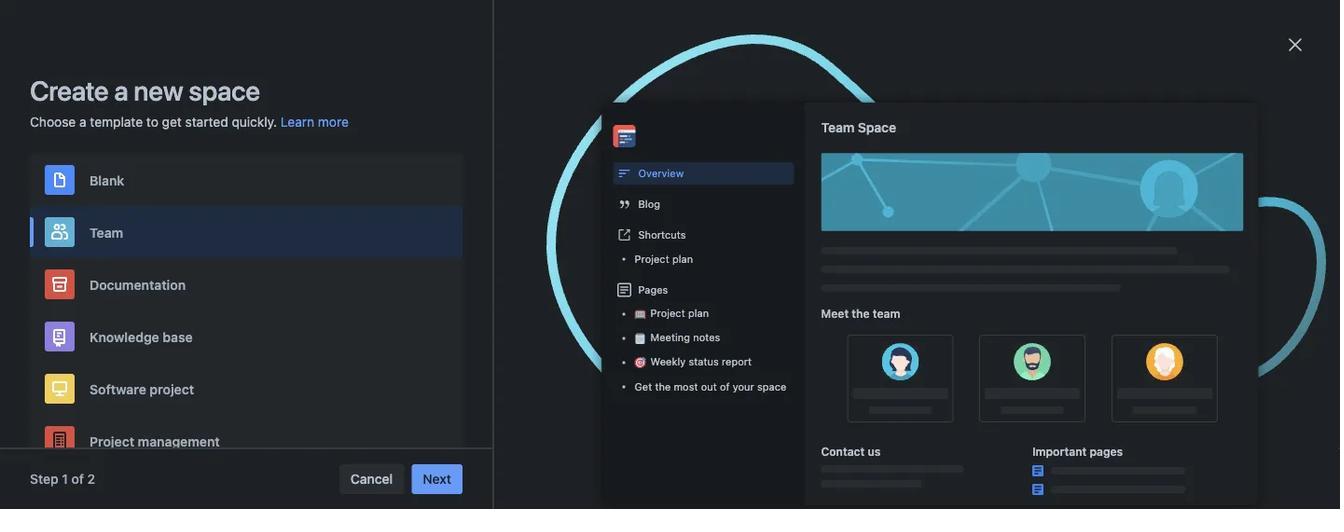 Task type: locate. For each thing, give the bounding box(es) containing it.
of right 1
[[71, 472, 84, 487]]

team inside button
[[90, 225, 123, 240]]

0 horizontal spatial space
[[189, 75, 260, 106]]

of
[[369, 241, 383, 259], [720, 381, 730, 393], [71, 472, 84, 487]]

1 horizontal spatial the
[[852, 307, 870, 320]]

new
[[134, 75, 183, 106]]

overview up recent
[[71, 121, 127, 136]]

step
[[30, 472, 58, 487]]

team for team space
[[822, 119, 855, 135]]

create a new space dialog
[[0, 0, 1341, 509]]

started
[[185, 114, 228, 130]]

project down shortcuts
[[635, 253, 670, 265]]

draft for copy of hello!
[[438, 245, 474, 257]]

software project
[[90, 381, 194, 397]]

0 horizontal spatial the
[[655, 381, 671, 393]]

documentation button
[[30, 258, 463, 311]]

you edited october 19, 2023 up you edited october 18, 2023 in the right of the page
[[987, 282, 1138, 295]]

1 vertical spatial drafts
[[71, 222, 108, 237]]

19, down ago
[[1092, 244, 1107, 257]]

0 vertical spatial team
[[822, 119, 855, 135]]

drafts right quickly.
[[284, 101, 329, 114]]

1 vertical spatial draft
[[438, 245, 474, 257]]

next
[[423, 472, 452, 487]]

draft right hello!
[[438, 245, 474, 257]]

your
[[733, 381, 755, 393]]

set page and space permissions.
[[425, 7, 632, 22]]

the right get
[[655, 381, 671, 393]]

bob builder
[[753, 206, 814, 219], [753, 244, 814, 257], [753, 282, 814, 295], [753, 320, 814, 333], [71, 349, 141, 364]]

page
[[449, 7, 480, 22]]

of right out
[[720, 381, 730, 393]]

drafts up tasks
[[71, 222, 108, 237]]

project up meeting
[[651, 307, 686, 320]]

2 you edited october 19, 2023 from the top
[[987, 282, 1138, 295]]

19, up 18,
[[1092, 282, 1107, 295]]

team left space
[[822, 119, 855, 135]]

overview
[[71, 121, 127, 136], [639, 167, 684, 179]]

2 october from the top
[[1046, 282, 1089, 295]]

1 you edited october 19, 2023 from the top
[[987, 244, 1138, 257]]

template
[[90, 114, 143, 130]]

space inside create a new space choose a template to get started quickly. learn more
[[189, 75, 260, 106]]

ago
[[1106, 205, 1126, 218]]

get the most out of your space
[[635, 381, 787, 393]]

2 you from the top
[[987, 244, 1006, 257]]

0 horizontal spatial overview
[[71, 121, 127, 136]]

2 horizontal spatial space
[[758, 381, 787, 393]]

Search field
[[986, 41, 1173, 70]]

1 vertical spatial the
[[655, 381, 671, 393]]

copy of hello!
[[329, 241, 427, 259]]

choose
[[30, 114, 76, 130]]

1 vertical spatial a
[[79, 114, 86, 130]]

knowledge base
[[90, 329, 193, 345]]

0 vertical spatial draft
[[450, 207, 485, 219]]

2 horizontal spatial a
[[395, 203, 403, 221]]

draft right trip!
[[450, 207, 485, 219]]

project up 2 on the bottom of the page
[[90, 434, 134, 449]]

2 vertical spatial october
[[1046, 320, 1089, 333]]

1 horizontal spatial team
[[822, 119, 855, 135]]

builder
[[777, 206, 814, 219], [777, 244, 814, 257], [777, 282, 814, 295], [777, 320, 814, 333], [98, 349, 141, 364]]

meet
[[822, 307, 849, 320]]

1 vertical spatial plan
[[689, 307, 709, 320]]

2 vertical spatial project
[[90, 434, 134, 449]]

october left 18,
[[1046, 320, 1089, 333]]

0 horizontal spatial drafts
[[71, 222, 108, 237]]

permissions.
[[550, 7, 629, 22]]

group
[[30, 112, 254, 280]]

1 horizontal spatial overview
[[639, 167, 684, 179]]

1 edited from the top
[[1009, 205, 1043, 218]]

you edited october 19, 2023 down the you edited 10 minutes ago
[[987, 244, 1138, 257]]

project plan down shortcuts
[[635, 253, 693, 265]]

0
[[118, 257, 125, 270]]

a right choose
[[79, 114, 86, 130]]

pages
[[639, 284, 669, 296]]

1 horizontal spatial a
[[114, 75, 128, 106]]

1 october from the top
[[1046, 244, 1089, 257]]

next button
[[412, 465, 463, 495]]

october
[[1046, 244, 1089, 257], [1046, 282, 1089, 295], [1046, 320, 1089, 333]]

1 horizontal spatial drafts
[[284, 101, 329, 114]]

you
[[987, 205, 1006, 218], [987, 244, 1006, 257], [987, 282, 1006, 295], [987, 320, 1006, 333]]

0 vertical spatial overview
[[71, 121, 127, 136]]

19,
[[1092, 244, 1107, 257], [1092, 282, 1107, 295]]

0 vertical spatial plan
[[673, 253, 693, 265]]

1 vertical spatial space
[[189, 75, 260, 106]]

weekly
[[651, 356, 686, 368]]

overview up blog
[[639, 167, 684, 179]]

space up "started"
[[189, 75, 260, 106]]

0 vertical spatial space
[[510, 7, 547, 22]]

4 you from the top
[[987, 320, 1006, 333]]

team up 0
[[90, 225, 123, 240]]

:dart: image
[[635, 357, 646, 369], [635, 357, 646, 369]]

a up "template"
[[114, 75, 128, 106]]

you edited 10 minutes ago
[[987, 205, 1126, 218]]

page image
[[300, 243, 314, 258]]

plan up notes at the right bottom
[[689, 307, 709, 320]]

october up you edited october 18, 2023 in the right of the page
[[1046, 282, 1089, 295]]

banner containing apps
[[0, 29, 1341, 82]]

bob
[[753, 206, 773, 219], [753, 244, 773, 257], [753, 282, 773, 295], [753, 320, 773, 333], [71, 349, 95, 364]]

us
[[868, 445, 881, 458]]

spacemarketing
[[71, 382, 169, 398]]

1 vertical spatial you edited october 19, 2023
[[987, 282, 1138, 295]]

step 1 of 2
[[30, 472, 95, 487]]

0 vertical spatial the
[[852, 307, 870, 320]]

draft
[[450, 207, 485, 219], [438, 245, 474, 257]]

of right the copy
[[369, 241, 383, 259]]

bob builder link
[[753, 206, 814, 219], [753, 244, 814, 257], [753, 282, 814, 295], [753, 320, 814, 333], [30, 340, 254, 373]]

Filter by title field
[[308, 134, 465, 160]]

1 you from the top
[[987, 205, 1006, 218]]

2023 down ago
[[1110, 244, 1138, 257]]

edited left the 10
[[1009, 205, 1043, 218]]

cards image
[[1236, 131, 1259, 153]]

the
[[852, 307, 870, 320], [655, 381, 671, 393]]

a right the on
[[395, 203, 403, 221]]

a
[[114, 75, 128, 106], [79, 114, 86, 130], [395, 203, 403, 221]]

project plan up meeting notes
[[651, 307, 709, 320]]

space right your
[[758, 381, 787, 393]]

recent
[[71, 154, 113, 170]]

project
[[635, 253, 670, 265], [651, 307, 686, 320], [90, 434, 134, 449]]

4 edited from the top
[[1009, 320, 1043, 333]]

1 vertical spatial overview
[[639, 167, 684, 179]]

the left "team"
[[852, 307, 870, 320]]

1 vertical spatial october
[[1046, 282, 1089, 295]]

edited down the you edited 10 minutes ago
[[1009, 244, 1043, 257]]

apps button
[[455, 41, 511, 70]]

0 horizontal spatial team
[[90, 225, 123, 240]]

plan down shortcuts
[[673, 253, 693, 265]]

2 vertical spatial space
[[758, 381, 787, 393]]

blog image
[[300, 204, 314, 219]]

1 vertical spatial 19,
[[1092, 282, 1107, 295]]

copy
[[329, 241, 365, 259]]

:goal: image
[[635, 309, 646, 320], [635, 309, 646, 320]]

shortcuts
[[639, 229, 686, 241]]

knowledge
[[90, 329, 159, 345]]

out
[[701, 381, 717, 393]]

2023 right 18,
[[1110, 320, 1138, 333]]

drafts
[[284, 101, 329, 114], [71, 222, 108, 237]]

banner
[[0, 29, 1341, 82]]

1 vertical spatial team
[[90, 225, 123, 240]]

cancel button
[[339, 465, 404, 495]]

3 october from the top
[[1046, 320, 1089, 333]]

edited up you edited october 18, 2023 in the right of the page
[[1009, 282, 1043, 295]]

team
[[822, 119, 855, 135], [90, 225, 123, 240]]

1 horizontal spatial of
[[369, 241, 383, 259]]

space
[[510, 7, 547, 22], [189, 75, 260, 106], [758, 381, 787, 393]]

tasks
[[71, 255, 105, 271]]

0 vertical spatial october
[[1046, 244, 1089, 257]]

2 vertical spatial of
[[71, 472, 84, 487]]

you edited october 19, 2023
[[987, 244, 1138, 257], [987, 282, 1138, 295]]

0 vertical spatial drafts
[[284, 101, 329, 114]]

2023 up you edited october 18, 2023 in the right of the page
[[1110, 282, 1138, 295]]

edited
[[1009, 205, 1043, 218], [1009, 244, 1043, 257], [1009, 282, 1043, 295], [1009, 320, 1043, 333]]

1 19, from the top
[[1092, 244, 1107, 257]]

0 vertical spatial 2023
[[1110, 244, 1138, 257]]

learn
[[281, 114, 315, 130]]

project
[[150, 381, 194, 397]]

0 vertical spatial of
[[369, 241, 383, 259]]

1 vertical spatial project plan
[[651, 307, 709, 320]]

1 horizontal spatial space
[[510, 7, 547, 22]]

space right and
[[510, 7, 547, 22]]

on
[[374, 203, 391, 221]]

0 vertical spatial 19,
[[1092, 244, 1107, 257]]

0 vertical spatial project
[[635, 253, 670, 265]]

base
[[163, 329, 193, 345]]

report
[[722, 356, 752, 368]]

0 vertical spatial you edited october 19, 2023
[[987, 244, 1138, 257]]

2 horizontal spatial of
[[720, 381, 730, 393]]

edited left 18,
[[1009, 320, 1043, 333]]

october down the you edited 10 minutes ago
[[1046, 244, 1089, 257]]



Task type: vqa. For each thing, say whether or not it's contained in the screenshot.
Issue corresponding to Issue Updated
no



Task type: describe. For each thing, give the bounding box(es) containing it.
space for new
[[189, 75, 260, 106]]

1 vertical spatial project
[[651, 307, 686, 320]]

0 horizontal spatial of
[[71, 472, 84, 487]]

overview link
[[30, 112, 254, 146]]

drafts inside 'link'
[[71, 222, 108, 237]]

blank button
[[30, 154, 463, 206]]

cancel
[[351, 472, 393, 487]]

minutes
[[1061, 205, 1103, 218]]

0 horizontal spatial a
[[79, 114, 86, 130]]

drafts link
[[30, 213, 254, 246]]

project inside button
[[90, 434, 134, 449]]

2 vertical spatial a
[[395, 203, 403, 221]]

2
[[87, 472, 95, 487]]

get
[[635, 381, 652, 393]]

weekly status report
[[651, 356, 752, 368]]

2 vertical spatial 2023
[[1110, 320, 1138, 333]]

meet the team
[[822, 307, 901, 320]]

important
[[1033, 445, 1087, 458]]

overview inside "link"
[[71, 121, 127, 136]]

meeting notes
[[651, 332, 721, 344]]

starred
[[71, 188, 116, 203]]

more
[[318, 114, 349, 130]]

create
[[30, 75, 109, 106]]

most
[[674, 381, 698, 393]]

notes
[[693, 332, 721, 344]]

10
[[1046, 205, 1058, 218]]

management
[[138, 434, 220, 449]]

blank
[[90, 172, 124, 188]]

overview inside create a new space 'dialog'
[[639, 167, 684, 179]]

you edited october 18, 2023
[[987, 320, 1138, 333]]

documentation
[[90, 277, 186, 292]]

3 edited from the top
[[1009, 282, 1043, 295]]

recent link
[[30, 146, 254, 179]]

learn more link
[[281, 113, 349, 132]]

going on a trip!
[[329, 203, 438, 221]]

knowledge base button
[[30, 311, 463, 363]]

contact
[[822, 445, 865, 458]]

pages
[[1090, 445, 1124, 458]]

project management button
[[30, 415, 463, 467]]

space
[[858, 119, 897, 135]]

1
[[62, 472, 68, 487]]

:notepad_spiral: image
[[635, 333, 646, 344]]

going
[[329, 203, 370, 221]]

status
[[689, 356, 719, 368]]

the for most
[[655, 381, 671, 393]]

invite people button
[[606, 41, 708, 70]]

team button
[[30, 206, 463, 258]]

3 you from the top
[[987, 282, 1006, 295]]

get
[[162, 114, 182, 130]]

0 vertical spatial project plan
[[635, 253, 693, 265]]

1 vertical spatial 2023
[[1110, 282, 1138, 295]]

meeting
[[651, 332, 690, 344]]

important pages
[[1033, 445, 1124, 458]]

team for team
[[90, 225, 123, 240]]

trip!
[[407, 203, 438, 221]]

team space
[[822, 119, 897, 135]]

:notepad_spiral: image
[[635, 333, 646, 344]]

the for team
[[852, 307, 870, 320]]

18,
[[1092, 320, 1107, 333]]

create a new space choose a template to get started quickly. learn more
[[30, 75, 349, 130]]

to
[[146, 114, 159, 130]]

hello!
[[387, 241, 427, 259]]

software
[[90, 381, 146, 397]]

close image
[[1285, 34, 1307, 56]]

0 vertical spatial a
[[114, 75, 128, 106]]

space for and
[[510, 7, 547, 22]]

contact us
[[822, 445, 881, 458]]

spacemarketing link
[[30, 373, 254, 407]]

team
[[873, 307, 901, 320]]

1 vertical spatial of
[[720, 381, 730, 393]]

invite
[[618, 48, 651, 63]]

2 19, from the top
[[1092, 282, 1107, 295]]

people
[[655, 48, 697, 63]]

draft for going on a trip!
[[450, 207, 485, 219]]

list image
[[1263, 131, 1285, 153]]

invite people
[[618, 48, 697, 63]]

starred link
[[30, 179, 254, 213]]

set
[[425, 7, 446, 22]]

quickly.
[[232, 114, 277, 130]]

and
[[483, 7, 506, 22]]

apps
[[460, 48, 492, 63]]

blog
[[639, 198, 661, 210]]

spaces
[[41, 315, 83, 327]]

project management
[[90, 434, 220, 449]]

software project button
[[30, 363, 463, 415]]

group containing overview
[[30, 112, 254, 280]]

2 edited from the top
[[1009, 244, 1043, 257]]



